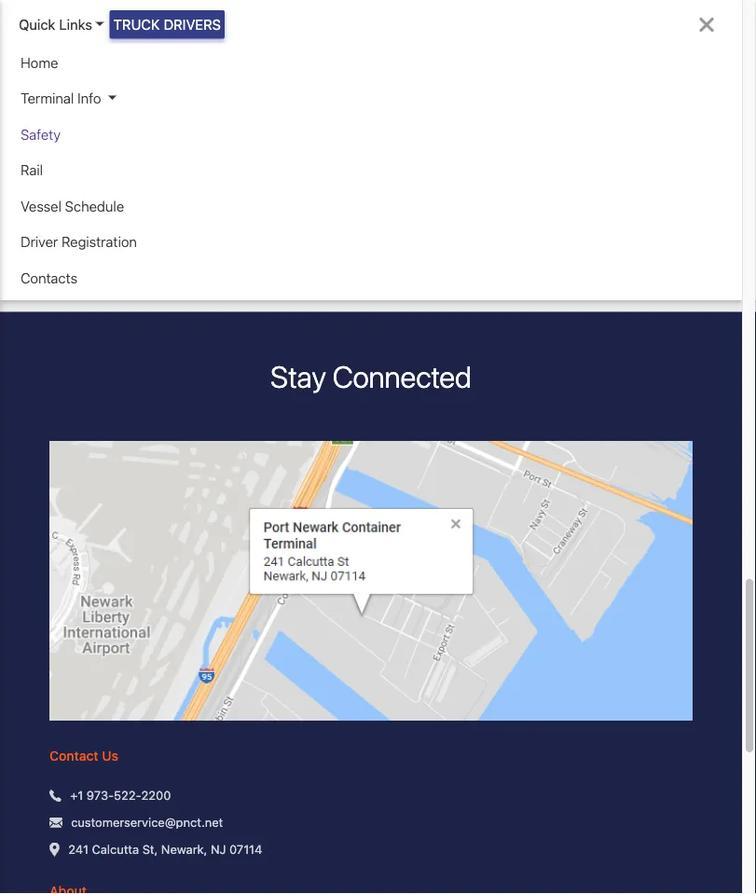 Task type: vqa. For each thing, say whether or not it's contained in the screenshot.
location at the top of the page
yes



Task type: locate. For each thing, give the bounding box(es) containing it.
control
[[491, 88, 539, 106]]

drivers
[[164, 16, 221, 33]]

stay
[[271, 359, 326, 395]]

driver
[[21, 234, 58, 250]]

our
[[415, 88, 437, 106]]

quick links link
[[19, 14, 104, 35]]

241 calcutta st, newark, nj 07114
[[68, 842, 262, 856]]

in up straddle
[[640, 88, 651, 106]]

1 horizontal spatial in
[[640, 88, 651, 106]]

area
[[209, 133, 238, 150]]

must
[[309, 110, 342, 128]]

and
[[280, 110, 305, 128]]

non-
[[474, 133, 506, 150]]

be
[[346, 110, 363, 128]]

0 horizontal spatial the
[[95, 110, 117, 128]]

2 is from the left
[[459, 133, 470, 150]]

-
[[376, 133, 383, 150]]

carrier
[[161, 133, 205, 150]]

in down central on the right top of page
[[470, 110, 482, 128]]

+1
[[70, 788, 83, 802]]

administration
[[121, 110, 218, 128]]

1 horizontal spatial the
[[486, 110, 508, 128]]

while
[[431, 110, 466, 128]]

driver registration link
[[15, 224, 727, 260]]

the up non-
[[486, 110, 508, 128]]

0 horizontal spatial in
[[470, 110, 482, 128]]

customerservice@pnct.net link
[[71, 814, 223, 832]]

safety link
[[15, 116, 727, 152]]

the down the info
[[95, 110, 117, 128]]

customerservice@pnct.net
[[71, 815, 223, 829]]

this
[[387, 133, 411, 150]]

quick
[[19, 16, 55, 33]]

truck drivers
[[113, 16, 221, 33]]

policy
[[415, 133, 455, 150]]

1 horizontal spatial is
[[459, 133, 470, 150]]

central
[[441, 88, 488, 106]]

st,
[[142, 842, 158, 856]]

vessel schedule link
[[15, 188, 727, 224]]

rail link
[[15, 152, 727, 188]]

if
[[316, 88, 325, 106]]

contacts
[[21, 269, 78, 286]]

in
[[640, 88, 651, 106], [470, 110, 482, 128]]

is
[[242, 133, 253, 150], [459, 133, 470, 150]]

calcutta
[[92, 842, 139, 856]]

stay connected
[[271, 359, 472, 395]]

is left non-
[[459, 133, 470, 150]]

terminal info
[[21, 90, 101, 106]]

newark,
[[161, 842, 207, 856]]

a
[[257, 133, 265, 150]]

schedule
[[65, 198, 124, 214]]

the
[[95, 110, 117, 128], [486, 110, 508, 128]]

area.
[[512, 110, 545, 128]]

building
[[222, 110, 276, 128]]

0 horizontal spatial is
[[242, 133, 253, 150]]

driver registration
[[21, 234, 137, 250]]

is left a at the top
[[242, 133, 253, 150]]



Task type: describe. For each thing, give the bounding box(es) containing it.
will
[[175, 88, 197, 106]]

straddle
[[592, 110, 647, 128]]

with
[[383, 88, 411, 106]]

quick links
[[19, 16, 92, 33]]

us
[[102, 749, 118, 764]]

safety
[[21, 126, 61, 142]]

241
[[68, 842, 88, 856]]

0 vertical spatial in
[[640, 88, 651, 106]]

contractors
[[91, 88, 171, 106]]

contacts link
[[15, 260, 727, 296]]

pnct
[[549, 110, 588, 128]]

cleared
[[329, 88, 379, 106]]

2 the from the left
[[486, 110, 508, 128]]

negotiable.
[[506, 133, 581, 150]]

only
[[201, 88, 229, 106]]

registration
[[62, 234, 137, 250]]

1 is from the left
[[242, 133, 253, 150]]

located
[[586, 88, 636, 106]]

location
[[318, 133, 372, 150]]

info
[[78, 90, 101, 106]]

vessel schedule
[[21, 198, 124, 214]]

escorted
[[367, 110, 427, 128]]

home
[[21, 54, 58, 70]]

+1 973-522-2200 link
[[70, 787, 171, 805]]

241 calcutta st, newark, nj 07114 link
[[68, 841, 262, 859]]

connected
[[333, 359, 472, 395]]

07114
[[229, 842, 262, 856]]

secure
[[269, 133, 315, 150]]

522-
[[114, 788, 141, 802]]

truck drivers link
[[110, 10, 225, 39]]

home link
[[15, 44, 727, 80]]

contact
[[49, 749, 98, 764]]

terminal info link
[[15, 80, 727, 116]]

access
[[265, 88, 312, 106]]

terminal
[[21, 90, 74, 106]]

rail
[[21, 162, 43, 178]]

+1 973-522-2200
[[70, 788, 171, 802]]

links
[[59, 16, 92, 33]]

gain
[[233, 88, 261, 106]]

nj
[[211, 842, 226, 856]]

1 vertical spatial in
[[470, 110, 482, 128]]

vessel
[[21, 198, 61, 214]]

room,
[[543, 88, 582, 106]]

truck
[[113, 16, 160, 33]]

contractors will only gain access if cleared with our central control room, located in the administration building and must be escorted while in the area. pnct straddle carrier area is a secure location - this policy is non-negotiable.
[[91, 88, 651, 150]]

2200
[[141, 788, 171, 802]]

973-
[[87, 788, 114, 802]]

1 the from the left
[[95, 110, 117, 128]]

contact us
[[49, 749, 118, 764]]



